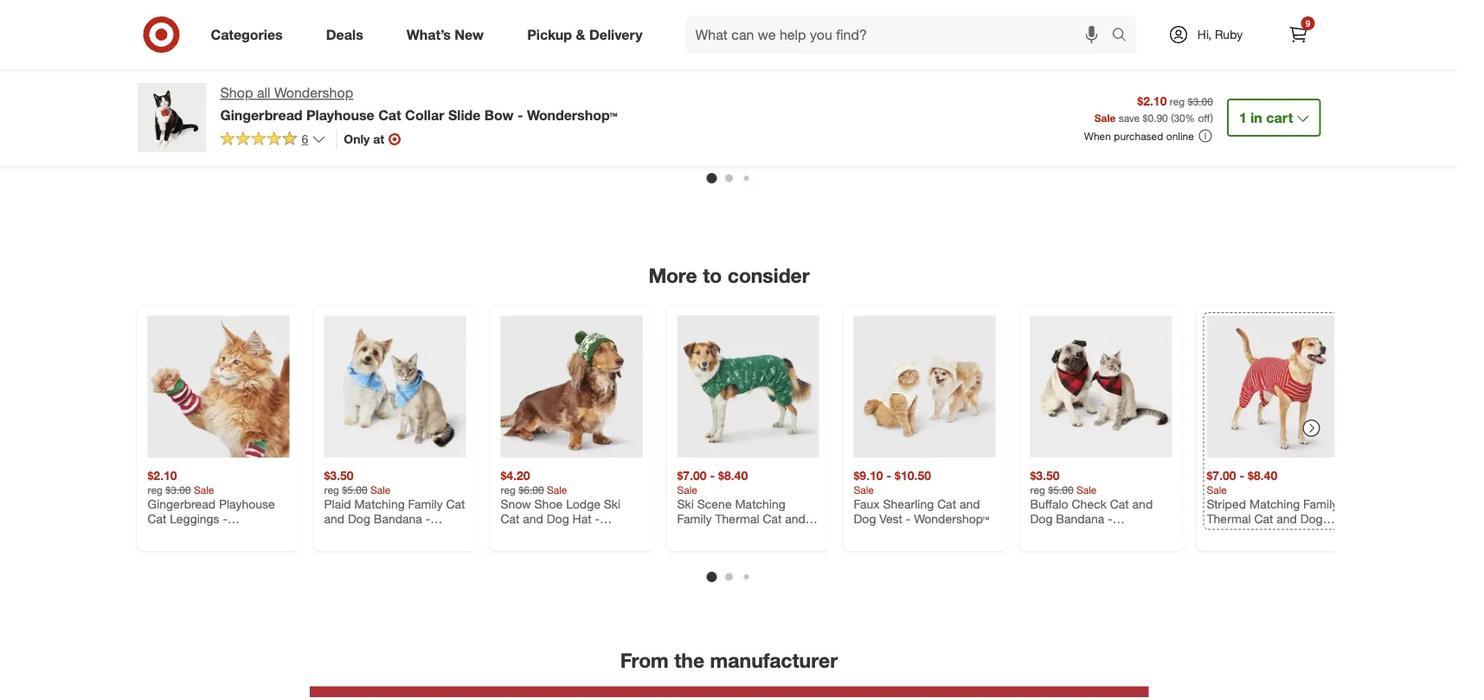 Task type: locate. For each thing, give the bounding box(es) containing it.
ruby
[[1216, 27, 1244, 42]]

1 $7.00 from the left
[[678, 468, 707, 483]]

1 horizontal spatial $20.00
[[1072, 43, 1108, 58]]

dog
[[547, 87, 569, 102], [854, 512, 877, 527]]

$5.00
[[342, 483, 368, 496], [1049, 483, 1074, 496]]

1 horizontal spatial and
[[960, 496, 981, 512]]

$9.10 up faux
[[854, 468, 884, 483]]

collection
[[1052, 87, 1107, 102]]

4 add to cart button from the left
[[1031, 114, 1102, 142]]

1 in cart
[[1240, 109, 1294, 126]]

2 $20.00 from the left
[[1072, 43, 1108, 58]]

1 vertical spatial $2.10 reg $3.00 sale gingerbread playhouse cat leggings - wondershop™
[[148, 468, 275, 542]]

$10.50 up shearling on the right bottom
[[895, 468, 932, 483]]

0 horizontal spatial $9.10
[[501, 43, 530, 58]]

1 horizontal spatial $7.00
[[1207, 468, 1237, 483]]

1 gingerbread playhouse cat leggings - wondershop™ image from the top
[[148, 0, 290, 33]]

2 $3.50 reg $5.00 sale from the left
[[1031, 468, 1097, 496]]

0 vertical spatial leggings
[[170, 87, 220, 102]]

dog inside $9.10 - $10.50 sale faux shearling cat and dog vest - wondershop™
[[854, 512, 877, 527]]

artificial
[[1207, 89, 1251, 104]]

0 horizontal spatial $3.50 reg $5.00 sale
[[324, 468, 391, 496]]

1 vertical spatial $3.00
[[1188, 95, 1214, 108]]

1 vertical spatial $9.10
[[854, 468, 884, 483]]

playhouse inside shop all wondershop gingerbread playhouse cat collar slide bow - wondershop™
[[306, 106, 375, 123]]

search button
[[1104, 16, 1146, 57]]

fleece
[[573, 87, 609, 102]]

1 $7.00 - $8.40 sale from the left
[[678, 468, 748, 496]]

1 horizontal spatial $7.00 - $8.40 sale
[[1207, 468, 1278, 496]]

cart
[[1267, 109, 1294, 126], [191, 122, 211, 135], [368, 122, 388, 135], [544, 122, 564, 135], [1074, 122, 1094, 135], [1251, 122, 1271, 135]]

0 vertical spatial $2.10 reg $3.00 sale gingerbread playhouse cat leggings - wondershop™
[[148, 43, 275, 117]]

$2.10 inside $2.10 reg $3.00 sale save $ 0.90 ( 30 % off )
[[1138, 93, 1168, 108]]

$9.10
[[501, 43, 530, 58], [854, 468, 884, 483]]

9 link
[[1280, 16, 1318, 54]]

cat inside shop all wondershop gingerbread playhouse cat collar slide bow - wondershop™
[[378, 106, 401, 123]]

items
[[1063, 58, 1088, 71]]

gingerbread playhouse red gold sequin reindeer cat and dog sweater - wondershop™ image
[[324, 0, 466, 33]]

$20.00 down gingerbread playhouse pet collection - wondershop™ image
[[1072, 43, 1108, 58]]

0 horizontal spatial $3.50
[[324, 468, 354, 483]]

4 add to cart from the left
[[1039, 122, 1094, 135]]

to for gingerbread playhouse cat leggings - wondershop™
[[178, 122, 188, 135]]

sale inside the $9.10 - $10.50 sale gingerbread playhouse cat and dog fleece - wondershop™ cream
[[501, 58, 521, 71]]

more
[[649, 263, 698, 287]]

gingerbread playhouse cat leggings - wondershop™ image
[[148, 0, 290, 33], [148, 316, 290, 458]]

$2.80
[[854, 43, 884, 58]]

add to cart button for and
[[501, 114, 572, 142]]

5 add to cart from the left
[[1215, 122, 1271, 135]]

1 vertical spatial dog
[[854, 512, 877, 527]]

and left fleece
[[523, 87, 544, 102]]

30
[[1174, 111, 1186, 124]]

cream
[[580, 102, 616, 117]]

1 horizontal spatial $3.50 reg $5.00 sale
[[1031, 468, 1097, 496]]

0 vertical spatial $10.50
[[542, 43, 578, 58]]

What can we help you find? suggestions appear below search field
[[685, 16, 1117, 54]]

and
[[523, 87, 544, 102], [960, 496, 981, 512]]

1 $3.50 reg $5.00 sale from the left
[[324, 468, 391, 496]]

0 horizontal spatial $8.40
[[719, 468, 748, 483]]

leggings
[[170, 87, 220, 102], [170, 512, 220, 527]]

- inside 7.5' pre-lit glitter flocked indexed balsam fir artificial christmas tree pure white lights - wondershop™
[[1307, 104, 1311, 119]]

$10.50 inside $9.10 - $10.50 sale faux shearling cat and dog vest - wondershop™
[[895, 468, 932, 483]]

$2.80 reg $4.00 sale gingerbread playhouse ornament wand cat toy - wondershop™
[[854, 43, 995, 117]]

1 horizontal spatial $10.50
[[895, 468, 932, 483]]

at
[[373, 131, 385, 147]]

$7.00 for striped matching family thermal cat and dog pajamas - wondershop™ - white/red image
[[1207, 468, 1237, 483]]

$3.00 inside $2.10 reg $3.00 sale save $ 0.90 ( 30 % off )
[[1188, 95, 1214, 108]]

- inside $20.00 gingerbread playhouse 2 story cat scratcher - wondershop™
[[788, 74, 793, 89]]

1 vertical spatial $10.50
[[895, 468, 932, 483]]

2 $5.00 from the left
[[1049, 483, 1074, 496]]

to for gingerbread playhouse cat and dog fleece - wondershop™ cream
[[531, 122, 541, 135]]

to
[[178, 122, 188, 135], [355, 122, 365, 135], [531, 122, 541, 135], [1061, 122, 1071, 135], [1238, 122, 1248, 135], [703, 263, 722, 287]]

4 add from the left
[[1039, 122, 1058, 135]]

add to cart button for leggings
[[148, 114, 219, 142]]

$2.10 reg $3.00 sale gingerbread playhouse cat leggings - wondershop™
[[148, 43, 275, 117], [148, 468, 275, 542]]

0 horizontal spatial and
[[523, 87, 544, 102]]

sale inside $9.10 - $10.50 sale faux shearling cat and dog vest - wondershop™
[[854, 483, 874, 496]]

cart for 7.5' pre-lit glitter flocked indexed balsam fir artificial christmas tree pure white lights - wondershop™
[[1251, 122, 1271, 135]]

hi, ruby
[[1198, 27, 1244, 42]]

$6.00
[[519, 483, 544, 496]]

1 horizontal spatial $3.50
[[1031, 468, 1060, 483]]

$20.00 inside $20.00 gingerbread playhouse 2 story cat scratcher - wondershop™
[[678, 43, 714, 58]]

0 vertical spatial $9.10
[[501, 43, 530, 58]]

wondershop™ inside the $2.80 reg $4.00 sale gingerbread playhouse ornament wand cat toy - wondershop™
[[854, 102, 930, 117]]

$9.10 inside $9.10 - $10.50 sale faux shearling cat and dog vest - wondershop™
[[854, 468, 884, 483]]

gingerbread inside the $2.80 reg $4.00 sale gingerbread playhouse ornament wand cat toy - wondershop™
[[854, 71, 922, 87]]

1 vertical spatial leggings
[[170, 512, 220, 527]]

faux shearling cat and dog vest - wondershop™ image
[[854, 316, 996, 458]]

what's new
[[407, 26, 484, 43]]

1 add to cart button from the left
[[148, 114, 219, 142]]

what's
[[407, 26, 451, 43]]

7.5'
[[1207, 58, 1228, 74]]

deals
[[326, 26, 363, 43]]

0 horizontal spatial $20.00
[[678, 43, 714, 58]]

$5.00 for plaid matching family cat and dog bandana - wondershop™ - one size fits most image
[[342, 483, 368, 496]]

$20.00 gingerbread playhouse 2 story cat scratcher - wondershop™
[[678, 43, 815, 104]]

and for gingerbread playhouse cat and dog fleece - wondershop™ cream
[[523, 87, 544, 102]]

$
[[1143, 111, 1148, 124]]

1 horizontal spatial $5.00
[[1049, 483, 1074, 496]]

dog left fleece
[[547, 87, 569, 102]]

1 horizontal spatial dog
[[854, 512, 877, 527]]

$4.00
[[872, 58, 898, 71]]

$3.50 reg $5.00 sale
[[324, 468, 391, 496], [1031, 468, 1097, 496]]

0 horizontal spatial $5.00
[[342, 483, 368, 496]]

cat inside $20.00 gingerbread playhouse 2 story cat scratcher - wondershop™
[[710, 74, 729, 89]]

cart left 6 link
[[191, 122, 211, 135]]

dog left vest
[[854, 512, 877, 527]]

shop
[[220, 84, 253, 101]]

2 $7.00 from the left
[[1207, 468, 1237, 483]]

sale link
[[324, 0, 466, 102]]

$2.10 inside $2.10 - $20.00 select items on sale gingerbread playhouse pet collection - wondershop™
[[1031, 43, 1060, 58]]

story
[[678, 74, 706, 89]]

0 horizontal spatial $7.00 - $8.40 sale
[[678, 468, 748, 496]]

and inside the $9.10 - $10.50 sale gingerbread playhouse cat and dog fleece - wondershop™ cream
[[523, 87, 544, 102]]

more to consider
[[649, 263, 810, 287]]

3 add to cart from the left
[[509, 122, 564, 135]]

$10.50 for playhouse
[[542, 43, 578, 58]]

dog inside the $9.10 - $10.50 sale gingerbread playhouse cat and dog fleece - wondershop™ cream
[[547, 87, 569, 102]]

playhouse inside the $9.10 - $10.50 sale gingerbread playhouse cat and dog fleece - wondershop™ cream
[[572, 71, 628, 87]]

1 vertical spatial and
[[960, 496, 981, 512]]

1 $3.50 from the left
[[324, 468, 354, 483]]

gingerbread inside the $9.10 - $10.50 sale gingerbread playhouse cat and dog fleece - wondershop™ cream
[[501, 71, 569, 87]]

christmas
[[1254, 89, 1310, 104]]

lights
[[1270, 104, 1303, 119]]

cat
[[710, 74, 729, 89], [148, 87, 167, 102], [501, 87, 520, 102], [946, 87, 965, 102], [378, 106, 401, 123], [938, 496, 957, 512], [148, 512, 167, 527]]

5 add from the left
[[1215, 122, 1235, 135]]

3 add to cart button from the left
[[501, 114, 572, 142]]

sale inside $4.20 reg $6.00 sale
[[547, 483, 567, 496]]

0 vertical spatial and
[[523, 87, 544, 102]]

0 vertical spatial dog
[[547, 87, 569, 102]]

$7.00
[[678, 468, 707, 483], [1207, 468, 1237, 483]]

$2.10 reg $3.00 sale save $ 0.90 ( 30 % off )
[[1095, 93, 1214, 124]]

hi,
[[1198, 27, 1212, 42]]

2 gingerbread playhouse cat leggings - wondershop™ image from the top
[[148, 316, 290, 458]]

gingerbread playhouse pet collection - wondershop™ image
[[1031, 0, 1173, 33]]

$7.00 - $8.40 sale
[[678, 468, 748, 496], [1207, 468, 1278, 496]]

and right shearling on the right bottom
[[960, 496, 981, 512]]

add to cart button
[[148, 114, 219, 142], [324, 114, 396, 142], [501, 114, 572, 142], [1031, 114, 1102, 142], [1207, 114, 1279, 142]]

categories link
[[196, 16, 305, 54]]

1 $20.00 from the left
[[678, 43, 714, 58]]

consider
[[728, 263, 810, 287]]

new
[[455, 26, 484, 43]]

in
[[1251, 109, 1263, 126]]

wondershop™
[[678, 89, 753, 104], [148, 102, 223, 117], [501, 102, 576, 117], [854, 102, 930, 117], [1031, 102, 1106, 117], [527, 106, 618, 123], [1207, 119, 1283, 134], [915, 512, 990, 527], [148, 527, 223, 542]]

0 horizontal spatial $10.50
[[542, 43, 578, 58]]

cart for gingerbread playhouse cat and dog fleece - wondershop™ cream
[[544, 122, 564, 135]]

1 vertical spatial gingerbread playhouse cat leggings - wondershop™ image
[[148, 316, 290, 458]]

$10.50
[[542, 43, 578, 58], [895, 468, 932, 483]]

toy
[[969, 87, 987, 102]]

cart down "collection"
[[1074, 122, 1094, 135]]

playhouse
[[749, 58, 805, 74], [219, 71, 275, 87], [572, 71, 628, 87], [926, 71, 982, 87], [1102, 71, 1158, 87], [306, 106, 375, 123], [219, 496, 275, 512]]

$3.50 reg $5.00 sale for buffalo check cat and dog bandana - wondershop™ - black/red - one size fits most image
[[1031, 468, 1097, 496]]

$9.10 down pickup
[[501, 43, 530, 58]]

cart down the $9.10 - $10.50 sale gingerbread playhouse cat and dog fleece - wondershop™ cream
[[544, 122, 564, 135]]

2 $3.50 from the left
[[1031, 468, 1060, 483]]

online
[[1167, 130, 1195, 142]]

reg
[[148, 58, 163, 71], [854, 58, 869, 71], [1170, 95, 1186, 108], [148, 483, 163, 496], [324, 483, 339, 496], [501, 483, 516, 496], [1031, 483, 1046, 496]]

$9.10 inside the $9.10 - $10.50 sale gingerbread playhouse cat and dog fleece - wondershop™ cream
[[501, 43, 530, 58]]

$3.50
[[324, 468, 354, 483], [1031, 468, 1060, 483]]

$10.50 down pickup
[[542, 43, 578, 58]]

shearling
[[883, 496, 934, 512]]

-
[[534, 43, 539, 58], [1064, 43, 1069, 58], [788, 74, 793, 89], [223, 87, 228, 102], [613, 87, 617, 102], [990, 87, 995, 102], [1110, 87, 1115, 102], [1307, 104, 1311, 119], [518, 106, 523, 123], [710, 468, 715, 483], [887, 468, 892, 483], [1240, 468, 1245, 483], [223, 512, 228, 527], [906, 512, 911, 527]]

when
[[1085, 130, 1112, 142]]

1 horizontal spatial $9.10
[[854, 468, 884, 483]]

$8.40
[[719, 468, 748, 483], [1249, 468, 1278, 483]]

$10.50 inside the $9.10 - $10.50 sale gingerbread playhouse cat and dog fleece - wondershop™ cream
[[542, 43, 578, 58]]

0 vertical spatial gingerbread playhouse cat leggings - wondershop™ image
[[148, 0, 290, 33]]

reg inside the $2.80 reg $4.00 sale gingerbread playhouse ornament wand cat toy - wondershop™
[[854, 58, 869, 71]]

add to cart
[[155, 122, 211, 135], [332, 122, 388, 135], [509, 122, 564, 135], [1039, 122, 1094, 135], [1215, 122, 1271, 135]]

cat inside $9.10 - $10.50 sale faux shearling cat and dog vest - wondershop™
[[938, 496, 957, 512]]

1 in cart for gingerbread playhouse cat collar slide bow - wondershop™ element
[[1240, 109, 1294, 126]]

3 add from the left
[[509, 122, 528, 135]]

1 $5.00 from the left
[[342, 483, 368, 496]]

add
[[155, 122, 175, 135], [332, 122, 352, 135], [509, 122, 528, 135], [1039, 122, 1058, 135], [1215, 122, 1235, 135]]

1 add from the left
[[155, 122, 175, 135]]

dog for faux
[[854, 512, 877, 527]]

and inside $9.10 - $10.50 sale faux shearling cat and dog vest - wondershop™
[[960, 496, 981, 512]]

add to cart button for gingerbread
[[1031, 114, 1102, 142]]

wondershop™ inside $2.10 - $20.00 select items on sale gingerbread playhouse pet collection - wondershop™
[[1031, 102, 1106, 117]]

0 horizontal spatial $7.00
[[678, 468, 707, 483]]

$20.00
[[678, 43, 714, 58], [1072, 43, 1108, 58]]

0 horizontal spatial dog
[[547, 87, 569, 102]]

only
[[344, 131, 370, 147]]

2 $7.00 - $8.40 sale from the left
[[1207, 468, 1278, 496]]

1 add to cart from the left
[[155, 122, 211, 135]]

only at
[[344, 131, 385, 147]]

$20.00 up story at top
[[678, 43, 714, 58]]

cart down white
[[1251, 122, 1271, 135]]

wondershop™ inside the $9.10 - $10.50 sale gingerbread playhouse cat and dog fleece - wondershop™ cream
[[501, 102, 576, 117]]

$3.50 for plaid matching family cat and dog bandana - wondershop™ - one size fits most image
[[324, 468, 354, 483]]

tree
[[1313, 89, 1336, 104]]

9
[[1306, 18, 1311, 29]]

$2.10 - $20.00 select items on sale gingerbread playhouse pet collection - wondershop™
[[1031, 43, 1158, 117]]

1 $8.40 from the left
[[719, 468, 748, 483]]

1 horizontal spatial $8.40
[[1249, 468, 1278, 483]]

2 $8.40 from the left
[[1249, 468, 1278, 483]]

$9.10 for gingerbread
[[501, 43, 530, 58]]

7.5' pre-lit glitter flocked indexed balsam fir artificial christmas tree pure white lights - wondershop™ image
[[1207, 0, 1349, 33]]

purchased
[[1115, 130, 1164, 142]]

categories
[[211, 26, 283, 43]]



Task type: describe. For each thing, give the bounding box(es) containing it.
2
[[808, 58, 815, 74]]

)
[[1211, 111, 1214, 124]]

2 add from the left
[[332, 122, 352, 135]]

indexed
[[1207, 74, 1251, 89]]

fir
[[1298, 74, 1311, 89]]

%
[[1186, 111, 1196, 124]]

$7.00 - $8.40 sale for striped matching family thermal cat and dog pajamas - wondershop™ - white/red image
[[1207, 468, 1278, 496]]

snow shoe lodge ski cat and dog hat - green/cream - wondershop™ image
[[501, 316, 643, 458]]

6 link
[[220, 131, 326, 151]]

1 leggings from the top
[[170, 87, 220, 102]]

$20.00 inside $2.10 - $20.00 select items on sale gingerbread playhouse pet collection - wondershop™
[[1072, 43, 1108, 58]]

sale inside $2.10 reg $3.00 sale save $ 0.90 ( 30 % off )
[[1095, 111, 1116, 124]]

from the manufacturer
[[621, 648, 838, 673]]

cart down the christmas
[[1267, 109, 1294, 126]]

7.5' pre-lit glitter flocked indexed balsam fir artificial christmas tree pure white lights - wondershop™
[[1207, 58, 1346, 134]]

off
[[1199, 111, 1211, 124]]

ornament
[[854, 87, 909, 102]]

$3.50 for buffalo check cat and dog bandana - wondershop™ - black/red - one size fits most image
[[1031, 468, 1060, 483]]

0 vertical spatial $3.00
[[166, 58, 191, 71]]

cat inside the $9.10 - $10.50 sale gingerbread playhouse cat and dog fleece - wondershop™ cream
[[501, 87, 520, 102]]

from
[[621, 648, 669, 673]]

playhouse inside $20.00 gingerbread playhouse 2 story cat scratcher - wondershop™
[[749, 58, 805, 74]]

to for 7.5' pre-lit glitter flocked indexed balsam fir artificial christmas tree pure white lights - wondershop™
[[1238, 122, 1248, 135]]

all
[[257, 84, 271, 101]]

wondershop™ inside $9.10 - $10.50 sale faux shearling cat and dog vest - wondershop™
[[915, 512, 990, 527]]

cart left collar
[[368, 122, 388, 135]]

wondershop
[[274, 84, 353, 101]]

playhouse inside $2.10 - $20.00 select items on sale gingerbread playhouse pet collection - wondershop™
[[1102, 71, 1158, 87]]

gingerbread inside shop all wondershop gingerbread playhouse cat collar slide bow - wondershop™
[[220, 106, 303, 123]]

lit
[[1254, 58, 1263, 74]]

add for gingerbread
[[1039, 122, 1058, 135]]

$7.00 - $8.40 sale for ski scene matching family thermal cat and dog pajamas - wondershop™ - green image
[[678, 468, 748, 496]]

reg inside $2.10 reg $3.00 sale save $ 0.90 ( 30 % off )
[[1170, 95, 1186, 108]]

plaid matching family cat and dog bandana - wondershop™ - one size fits most image
[[324, 316, 466, 458]]

wand
[[912, 87, 943, 102]]

- inside the $2.80 reg $4.00 sale gingerbread playhouse ornament wand cat toy - wondershop™
[[990, 87, 995, 102]]

balsam
[[1254, 74, 1295, 89]]

delivery
[[590, 26, 643, 43]]

bow
[[485, 106, 514, 123]]

1 $2.10 reg $3.00 sale gingerbread playhouse cat leggings - wondershop™ from the top
[[148, 43, 275, 117]]

save
[[1119, 111, 1140, 124]]

sale
[[1106, 58, 1125, 71]]

$4.20
[[501, 468, 530, 483]]

add for leggings
[[155, 122, 175, 135]]

reg inside $4.20 reg $6.00 sale
[[501, 483, 516, 496]]

$9.10 for faux
[[854, 468, 884, 483]]

$4.20 reg $6.00 sale
[[501, 468, 567, 496]]

&
[[576, 26, 586, 43]]

2 add to cart button from the left
[[324, 114, 396, 142]]

gingerbread playhouse 2 story cat scratcher - wondershop™ image
[[678, 0, 820, 33]]

cart for gingerbread playhouse pet collection - wondershop™
[[1074, 122, 1094, 135]]

add to cart for and
[[509, 122, 564, 135]]

ski scene matching family thermal cat and dog pajamas - wondershop™ - green image
[[678, 316, 820, 458]]

- inside shop all wondershop gingerbread playhouse cat collar slide bow - wondershop™
[[518, 106, 523, 123]]

$5.00 for buffalo check cat and dog bandana - wondershop™ - black/red - one size fits most image
[[1049, 483, 1074, 496]]

the
[[675, 648, 705, 673]]

6
[[302, 131, 308, 147]]

add for and
[[509, 122, 528, 135]]

vest
[[880, 512, 903, 527]]

pickup & delivery
[[527, 26, 643, 43]]

buffalo check cat and dog bandana - wondershop™ - black/red - one size fits most image
[[1031, 316, 1173, 458]]

shop all wondershop gingerbread playhouse cat collar slide bow - wondershop™
[[220, 84, 618, 123]]

faux
[[854, 496, 880, 512]]

2 $2.10 reg $3.00 sale gingerbread playhouse cat leggings - wondershop™ from the top
[[148, 468, 275, 542]]

gingerbread playhouse ornament wand cat toy - wondershop™ image
[[854, 0, 996, 33]]

(
[[1172, 111, 1174, 124]]

pickup
[[527, 26, 572, 43]]

playhouse inside the $2.80 reg $4.00 sale gingerbread playhouse ornament wand cat toy - wondershop™
[[926, 71, 982, 87]]

5 add to cart button from the left
[[1207, 114, 1279, 142]]

2 add to cart from the left
[[332, 122, 388, 135]]

flocked
[[1303, 58, 1346, 74]]

on
[[1091, 58, 1103, 71]]

scratcher
[[732, 74, 784, 89]]

gingerbread inside $2.10 - $20.00 select items on sale gingerbread playhouse pet collection - wondershop™
[[1031, 71, 1099, 87]]

sale inside the $2.80 reg $4.00 sale gingerbread playhouse ornament wand cat toy - wondershop™
[[900, 58, 921, 71]]

select
[[1031, 58, 1060, 71]]

wondershop™ inside $20.00 gingerbread playhouse 2 story cat scratcher - wondershop™
[[678, 89, 753, 104]]

gingerbread inside $20.00 gingerbread playhouse 2 story cat scratcher - wondershop™
[[678, 58, 746, 74]]

2 vertical spatial $3.00
[[166, 483, 191, 496]]

pre-
[[1231, 58, 1254, 74]]

manufacturer
[[710, 648, 838, 673]]

to for gingerbread playhouse pet collection - wondershop™
[[1061, 122, 1071, 135]]

wondershop™ inside 7.5' pre-lit glitter flocked indexed balsam fir artificial christmas tree pure white lights - wondershop™
[[1207, 119, 1283, 134]]

pickup & delivery link
[[513, 16, 665, 54]]

1
[[1240, 109, 1247, 126]]

gingerbread playhouse cat and dog fleece - wondershop™ cream image
[[501, 0, 643, 33]]

collar
[[405, 106, 445, 123]]

glitter
[[1266, 58, 1299, 74]]

pure
[[1207, 104, 1232, 119]]

$9.10 - $10.50 sale gingerbread playhouse cat and dog fleece - wondershop™ cream
[[501, 43, 628, 117]]

add to cart for gingerbread
[[1039, 122, 1094, 135]]

$3.50 reg $5.00 sale for plaid matching family cat and dog bandana - wondershop™ - one size fits most image
[[324, 468, 391, 496]]

dog for gingerbread
[[547, 87, 569, 102]]

when purchased online
[[1085, 130, 1195, 142]]

$8.40 for ski scene matching family thermal cat and dog pajamas - wondershop™ - green image
[[719, 468, 748, 483]]

add to cart for leggings
[[155, 122, 211, 135]]

$9.10 - $10.50 sale faux shearling cat and dog vest - wondershop™
[[854, 468, 990, 527]]

and for faux shearling cat and dog vest - wondershop™
[[960, 496, 981, 512]]

cat inside the $2.80 reg $4.00 sale gingerbread playhouse ornament wand cat toy - wondershop™
[[946, 87, 965, 102]]

pet
[[1031, 87, 1049, 102]]

white
[[1236, 104, 1267, 119]]

2 leggings from the top
[[170, 512, 220, 527]]

wondershop™ inside shop all wondershop gingerbread playhouse cat collar slide bow - wondershop™
[[527, 106, 618, 123]]

deals link
[[311, 16, 385, 54]]

7.5' pre-lit glitter flocked indexed balsam fir artificial christmas tree pure white lights - wondershop™ link
[[1207, 0, 1349, 134]]

striped matching family thermal cat and dog pajamas - wondershop™ - white/red image
[[1207, 316, 1349, 458]]

image of gingerbread playhouse cat collar slide bow - wondershop™ image
[[137, 83, 207, 152]]

$10.50 for shearling
[[895, 468, 932, 483]]

$8.40 for striped matching family thermal cat and dog pajamas - wondershop™ - white/red image
[[1249, 468, 1278, 483]]

cart for gingerbread playhouse cat leggings - wondershop™
[[191, 122, 211, 135]]

slide
[[448, 106, 481, 123]]

what's new link
[[392, 16, 506, 54]]

0.90
[[1148, 111, 1169, 124]]

search
[[1104, 28, 1146, 45]]

$7.00 for ski scene matching family thermal cat and dog pajamas - wondershop™ - green image
[[678, 468, 707, 483]]



Task type: vqa. For each thing, say whether or not it's contained in the screenshot.
first The $3.50 Reg $5.00 Sale from left
yes



